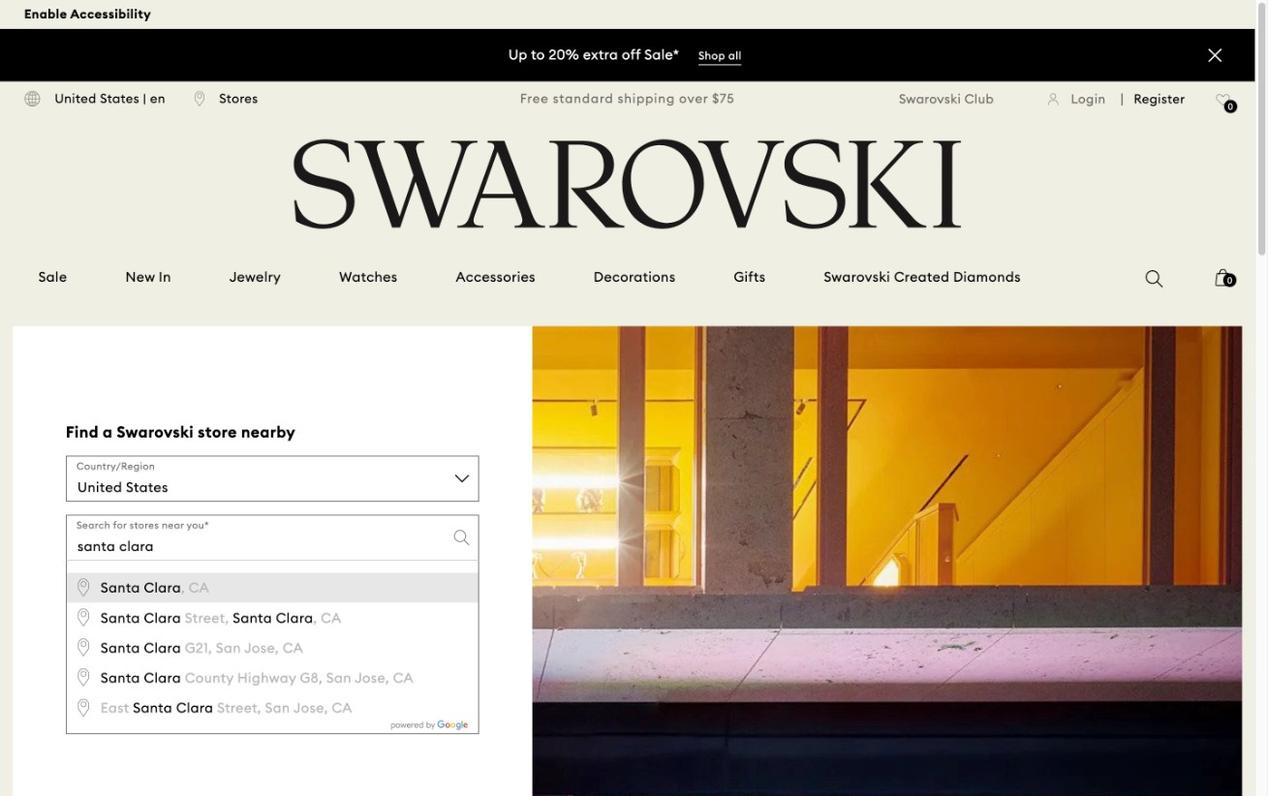 Task type: vqa. For each thing, say whether or not it's contained in the screenshot.
'unavailable' Image
no



Task type: describe. For each thing, give the bounding box(es) containing it.
Search for stores near you* text field
[[66, 515, 479, 562]]

2 location image from the top
[[76, 699, 91, 718]]

my location image
[[77, 570, 95, 589]]

3 location image from the top
[[76, 669, 91, 688]]

left-locator image image
[[195, 91, 205, 107]]

left-wishlist image image
[[1217, 94, 1232, 107]]

left login image
[[1049, 93, 1060, 106]]

cart-mobile image image
[[1216, 269, 1232, 286]]

map image
[[533, 327, 1243, 797]]

1 location image from the top
[[76, 639, 91, 658]]

country-selector image image
[[24, 91, 41, 107]]



Task type: locate. For each thing, give the bounding box(es) containing it.
2 location image from the top
[[76, 609, 91, 628]]

search image image
[[1146, 270, 1164, 288]]

2 vertical spatial location image
[[76, 669, 91, 688]]

1 vertical spatial location image
[[76, 699, 91, 718]]

1 vertical spatial location image
[[76, 609, 91, 628]]

location image
[[76, 578, 91, 598], [76, 609, 91, 628], [76, 669, 91, 688]]

Country/Region text field
[[66, 456, 479, 503]]

swarovski image
[[287, 139, 969, 230]]

0 vertical spatial location image
[[76, 639, 91, 658]]

1 location image from the top
[[76, 578, 91, 598]]

location image
[[76, 639, 91, 658], [76, 699, 91, 718]]

0 vertical spatial location image
[[76, 578, 91, 598]]



